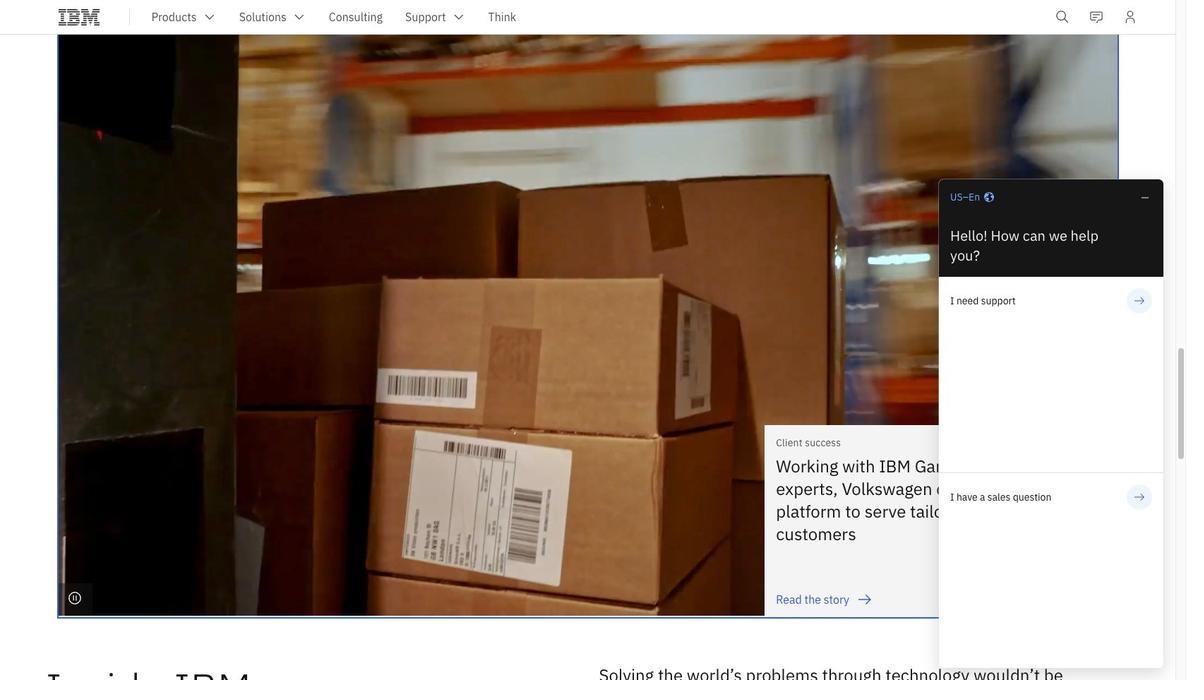 Task type: vqa. For each thing, say whether or not it's contained in the screenshot.
Minimize image
yes



Task type: locate. For each thing, give the bounding box(es) containing it.
minimize image
[[1139, 191, 1153, 205]]

location image
[[984, 191, 995, 203]]



Task type: describe. For each thing, give the bounding box(es) containing it.
contact us section
[[939, 179, 1165, 669]]



